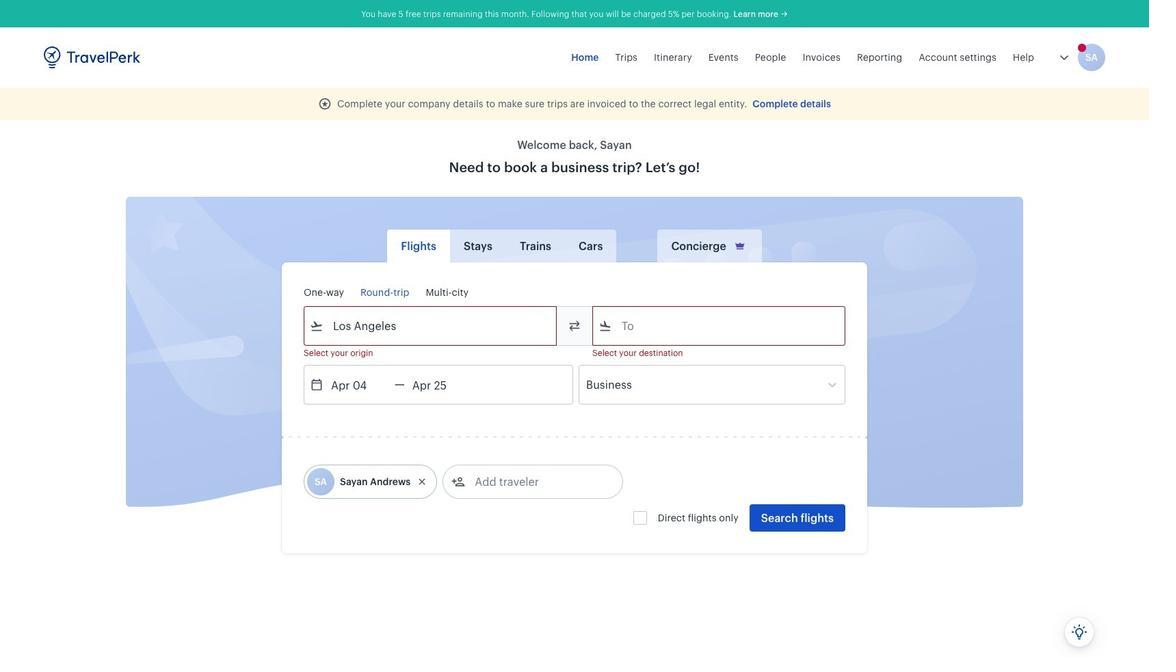 Task type: describe. For each thing, give the bounding box(es) containing it.
Add traveler search field
[[465, 471, 608, 493]]

Depart text field
[[324, 366, 395, 404]]

To search field
[[612, 315, 827, 337]]

Return text field
[[405, 366, 476, 404]]

From search field
[[324, 315, 538, 337]]



Task type: vqa. For each thing, say whether or not it's contained in the screenshot.
"Add first traveler" Search Field
no



